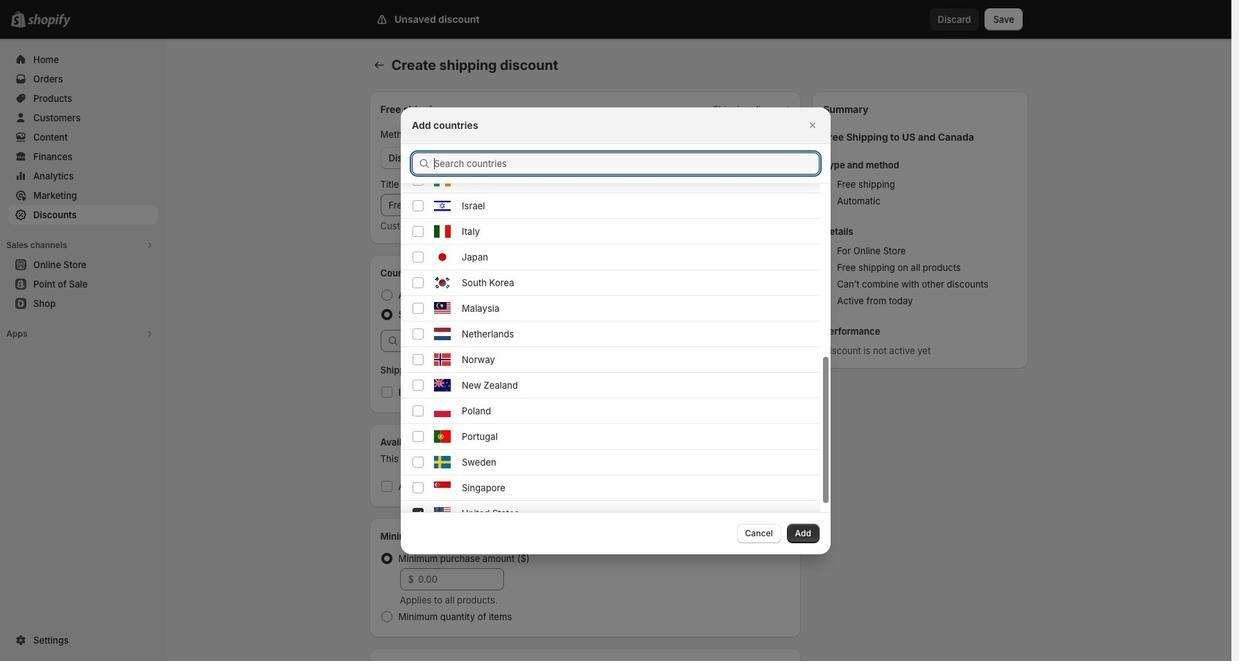 Task type: describe. For each thing, give the bounding box(es) containing it.
Search countries text field
[[434, 152, 820, 174]]



Task type: locate. For each thing, give the bounding box(es) containing it.
shopify image
[[28, 14, 71, 28]]

dialog
[[0, 0, 1232, 555]]



Task type: vqa. For each thing, say whether or not it's contained in the screenshot.
dialog
yes



